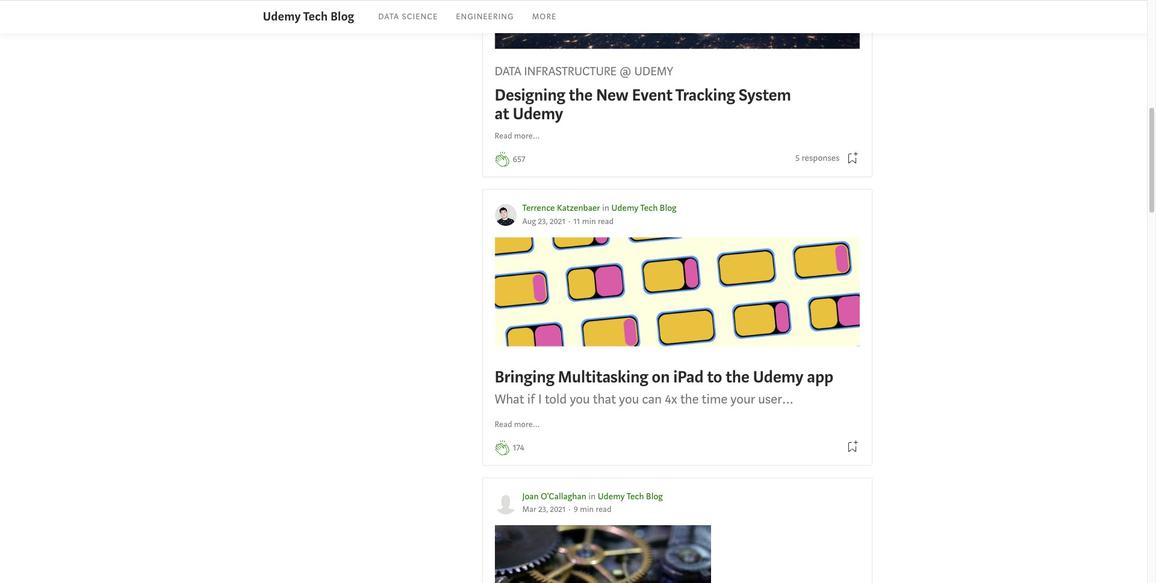 Task type: describe. For each thing, give the bounding box(es) containing it.
more link
[[532, 11, 557, 22]]

a decorative header image with a repeating pattern of minimalistic ipad screens that depict a full screen app, an app in one-half split view, an app in two-thirds split view, and a slide over app on top of a full screen app. image
[[495, 237, 860, 347]]

4x
[[665, 390, 677, 408]]

the inside "data infrastructure @ udemy designing the new event tracking system at udemy"
[[569, 84, 593, 106]]

udemy tech blog
[[263, 8, 354, 24]]

blog for terrence katzenbaer in udemy tech blog
[[660, 203, 677, 214]]

mar 23, 2021
[[523, 504, 566, 515]]

joan o'callaghan link
[[523, 491, 587, 502]]

system
[[739, 84, 791, 106]]

udemy app
[[753, 366, 834, 388]]

1 read more… link from the top
[[495, 130, 540, 143]]

1 horizontal spatial the
[[680, 390, 699, 408]]

that
[[593, 390, 616, 408]]

1 more… from the top
[[514, 131, 540, 142]]

2 read more… link from the top
[[495, 419, 540, 431]]

joan
[[523, 491, 539, 502]]

event
[[632, 84, 673, 106]]

2 more… from the top
[[514, 419, 540, 430]]

tech inside udemy tech blog link
[[303, 8, 328, 24]]

katzenbaer
[[557, 203, 600, 214]]

data
[[378, 11, 399, 22]]

udemy for terrence katzenbaer in udemy tech blog
[[612, 203, 639, 214]]

ipad
[[673, 366, 704, 388]]

at udemy
[[495, 103, 563, 125]]

data infrastructure @ udemy designing the new event tracking system at udemy
[[495, 63, 791, 125]]

time
[[702, 390, 728, 408]]

i
[[538, 390, 542, 408]]

data science
[[378, 11, 438, 22]]

told
[[545, 390, 567, 408]]

tracking
[[676, 84, 735, 106]]

data
[[495, 63, 521, 80]]

what
[[495, 390, 524, 408]]

udemy tech blog link for joan o'callaghan in udemy tech blog
[[598, 491, 663, 502]]

1 you from the left
[[570, 390, 590, 408]]

engineering link
[[456, 11, 514, 22]]

designing
[[495, 84, 565, 106]]

engineering
[[456, 11, 514, 22]]

2021 for katzenbaer
[[550, 216, 566, 227]]

tech for joan o'callaghan in udemy tech blog
[[627, 491, 644, 502]]

more
[[532, 11, 557, 22]]

0 vertical spatial udemy
[[263, 8, 301, 24]]

@ udemy
[[620, 63, 673, 80]]

657
[[513, 154, 526, 165]]

in for katzenbaer
[[602, 203, 610, 214]]

0 vertical spatial blog
[[331, 8, 354, 24]]

1 vertical spatial the
[[726, 366, 750, 388]]

terrence
[[523, 203, 555, 214]]

science
[[402, 11, 438, 22]]

if
[[527, 390, 535, 408]]

terrence katzenbaer link
[[523, 203, 600, 214]]

to
[[707, 366, 722, 388]]



Task type: vqa. For each thing, say whether or not it's contained in the screenshot.
Background
no



Task type: locate. For each thing, give the bounding box(es) containing it.
the right 4x
[[680, 390, 699, 408]]

bringing
[[495, 366, 555, 388]]

read more… link up 174
[[495, 419, 540, 431]]

1 horizontal spatial you
[[619, 390, 639, 408]]

0 vertical spatial 23,
[[538, 216, 548, 227]]

0 vertical spatial read more…
[[495, 131, 540, 142]]

5
[[796, 153, 800, 164]]

2 vertical spatial udemy tech blog link
[[598, 491, 663, 502]]

2 read more… from the top
[[495, 419, 540, 430]]

0 horizontal spatial you
[[570, 390, 590, 408]]

2021 down "joan o'callaghan" link
[[550, 504, 566, 515]]

udemy tech blog link for terrence katzenbaer in udemy tech blog
[[612, 203, 677, 214]]

2 vertical spatial udemy
[[598, 491, 625, 502]]

2021 for o'callaghan
[[550, 504, 566, 515]]

data science link
[[378, 11, 438, 22]]

you
[[570, 390, 590, 408], [619, 390, 639, 408]]

read more… up 657
[[495, 131, 540, 142]]

2021 down terrence katzenbaer link
[[550, 216, 566, 227]]

174
[[513, 442, 525, 454]]

1 vertical spatial 2021
[[550, 504, 566, 515]]

infrastructure
[[524, 63, 617, 80]]

the
[[569, 84, 593, 106], [726, 366, 750, 388], [680, 390, 699, 408]]

0 vertical spatial 2021
[[550, 216, 566, 227]]

new
[[596, 84, 629, 106]]

blog
[[331, 8, 354, 24], [660, 203, 677, 214], [646, 491, 663, 502]]

1 vertical spatial in
[[589, 491, 596, 502]]

go to the profile of joan o'callaghan image
[[495, 492, 517, 514]]

0 vertical spatial read
[[495, 131, 512, 142]]

0 horizontal spatial the
[[569, 84, 593, 106]]

aug 23, 2021 link
[[523, 216, 566, 227]]

in up 9 min read "image"
[[589, 491, 596, 502]]

terrence katzenbaer in udemy tech blog
[[523, 203, 677, 214]]

your user…
[[731, 390, 794, 408]]

go to the profile of terrence katzenbaer image
[[495, 204, 517, 226]]

the down infrastructure
[[569, 84, 593, 106]]

read more… link up 657
[[495, 130, 540, 143]]

mar 23, 2021 link
[[523, 504, 566, 515]]

can
[[642, 390, 662, 408]]

1 horizontal spatial in
[[602, 203, 610, 214]]

2 read from the top
[[495, 419, 512, 430]]

1 read from the top
[[495, 131, 512, 142]]

read more… up 174
[[495, 419, 540, 430]]

5 responses link
[[796, 152, 840, 166]]

joan o'callaghan in udemy tech blog
[[523, 491, 663, 502]]

read for first read more… link from the bottom
[[495, 419, 512, 430]]

657 button
[[513, 153, 526, 167]]

you right told
[[570, 390, 590, 408]]

responses
[[802, 153, 840, 164]]

bringing multitasking on ipad to the udemy app what if i told you that you can 4x the time your user…
[[495, 366, 834, 408]]

0 vertical spatial tech
[[303, 8, 328, 24]]

tech
[[303, 8, 328, 24], [641, 203, 658, 214], [627, 491, 644, 502]]

0 vertical spatial more…
[[514, 131, 540, 142]]

more… up 174
[[514, 419, 540, 430]]

1 read more… from the top
[[495, 131, 540, 142]]

5 responses
[[796, 153, 840, 164]]

2 vertical spatial tech
[[627, 491, 644, 502]]

more…
[[514, 131, 540, 142], [514, 419, 540, 430]]

1 vertical spatial blog
[[660, 203, 677, 214]]

read
[[495, 131, 512, 142], [495, 419, 512, 430]]

2 vertical spatial the
[[680, 390, 699, 408]]

tech for terrence katzenbaer in udemy tech blog
[[641, 203, 658, 214]]

you left can
[[619, 390, 639, 408]]

more… down at udemy
[[514, 131, 540, 142]]

1 vertical spatial udemy
[[612, 203, 639, 214]]

blog for joan o'callaghan in udemy tech blog
[[646, 491, 663, 502]]

1 vertical spatial udemy tech blog link
[[612, 203, 677, 214]]

0 vertical spatial the
[[569, 84, 593, 106]]

23, right the aug
[[538, 216, 548, 227]]

0 vertical spatial read more… link
[[495, 130, 540, 143]]

2 horizontal spatial the
[[726, 366, 750, 388]]

1 vertical spatial more…
[[514, 419, 540, 430]]

23, for terrence
[[538, 216, 548, 227]]

0 vertical spatial in
[[602, 203, 610, 214]]

174 button
[[513, 441, 525, 455]]

aug 23, 2021
[[523, 216, 566, 227]]

mar
[[523, 504, 537, 515]]

2 you from the left
[[619, 390, 639, 408]]

2 vertical spatial blog
[[646, 491, 663, 502]]

read more…
[[495, 131, 540, 142], [495, 419, 540, 430]]

11 min read image
[[574, 216, 614, 227]]

read for second read more… link from the bottom
[[495, 131, 512, 142]]

0 horizontal spatial in
[[589, 491, 596, 502]]

in up 11 min read image
[[602, 203, 610, 214]]

multitasking
[[558, 366, 648, 388]]

1 vertical spatial read more… link
[[495, 419, 540, 431]]

the right to
[[726, 366, 750, 388]]

udemy
[[263, 8, 301, 24], [612, 203, 639, 214], [598, 491, 625, 502]]

1 vertical spatial read more…
[[495, 419, 540, 430]]

o'callaghan
[[541, 491, 587, 502]]

23,
[[538, 216, 548, 227], [539, 504, 548, 515]]

1 vertical spatial 23,
[[539, 504, 548, 515]]

read more… link
[[495, 130, 540, 143], [495, 419, 540, 431]]

23, for joan
[[539, 504, 548, 515]]

read down at udemy
[[495, 131, 512, 142]]

in
[[602, 203, 610, 214], [589, 491, 596, 502]]

9 min read image
[[574, 504, 612, 515]]

udemy tech blog link
[[263, 8, 354, 26], [612, 203, 677, 214], [598, 491, 663, 502]]

1 vertical spatial tech
[[641, 203, 658, 214]]

on
[[652, 366, 670, 388]]

2021
[[550, 216, 566, 227], [550, 504, 566, 515]]

0 vertical spatial udemy tech blog link
[[263, 8, 354, 26]]

read down what
[[495, 419, 512, 430]]

aug
[[523, 216, 536, 227]]

23, right mar
[[539, 504, 548, 515]]

in for o'callaghan
[[589, 491, 596, 502]]

udemy for joan o'callaghan in udemy tech blog
[[598, 491, 625, 502]]

1 vertical spatial read
[[495, 419, 512, 430]]



